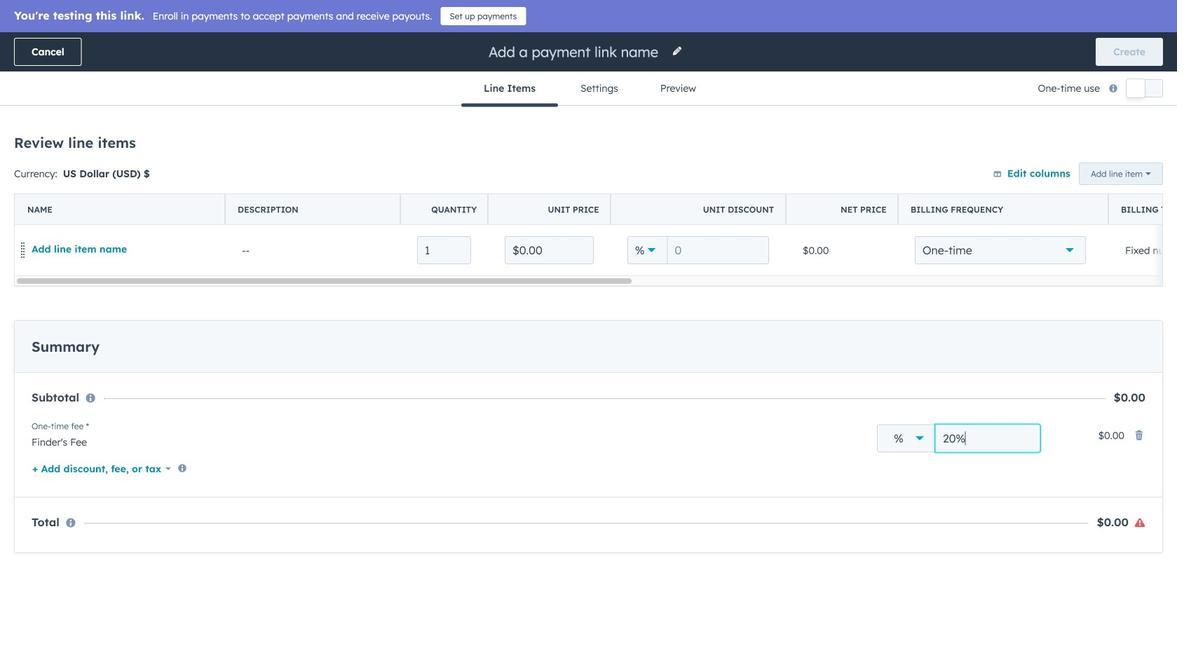 Task type: locate. For each thing, give the bounding box(es) containing it.
2 press to sort. element from the left
[[382, 187, 388, 198]]

3 press to sort. image from the left
[[665, 187, 670, 196]]

press to sort. image for fourth 'press to sort.' element from left
[[665, 187, 670, 196]]

column header
[[215, 177, 323, 208], [15, 194, 226, 225], [225, 194, 401, 225], [401, 194, 489, 225], [488, 194, 612, 225], [611, 194, 787, 225], [786, 194, 899, 225], [899, 194, 1110, 225], [1109, 194, 1178, 225]]

press to sort. image
[[554, 187, 559, 196], [759, 187, 764, 196], [923, 187, 928, 196], [1001, 187, 1007, 196]]

2 press to sort. image from the left
[[382, 187, 388, 196]]

1 press to sort. image from the left
[[554, 187, 559, 196]]

3 press to sort. image from the left
[[923, 187, 928, 196]]

press to sort. image for 7th 'press to sort.' element from right
[[382, 187, 388, 196]]

2 press to sort. image from the left
[[759, 187, 764, 196]]

press to sort. element
[[105, 187, 111, 198], [382, 187, 388, 198], [554, 187, 559, 198], [665, 187, 670, 198], [759, 187, 764, 198], [923, 187, 928, 198], [1001, 187, 1007, 198], [1086, 187, 1091, 198]]

navigation inside page section element
[[462, 72, 716, 107]]

press to sort. image for fourth 'press to sort.' element from right
[[759, 187, 764, 196]]

dialog
[[0, 0, 1178, 652]]

1 press to sort. image from the left
[[105, 187, 111, 196]]

Enter a fee name text field
[[32, 429, 861, 452]]

Search search field
[[34, 134, 314, 162]]

pagination navigation
[[471, 276, 598, 295]]

6 press to sort. element from the left
[[923, 187, 928, 198]]

press to sort. image for 6th 'press to sort.' element from right
[[554, 187, 559, 196]]

4 press to sort. element from the left
[[665, 187, 670, 198]]

1 press to sort. element from the left
[[105, 187, 111, 198]]

press to sort. image for second 'press to sort.' element from right
[[1001, 187, 1007, 196]]

page section element
[[0, 32, 1178, 107]]

navigation
[[462, 72, 716, 107]]

None text field
[[505, 236, 594, 264]]

press to sort. image
[[105, 187, 111, 196], [382, 187, 388, 196], [665, 187, 670, 196], [1086, 187, 1091, 196]]

8 press to sort. element from the left
[[1086, 187, 1091, 198]]

4 press to sort. image from the left
[[1001, 187, 1007, 196]]

0 text field
[[668, 236, 770, 264]]

None text field
[[417, 236, 471, 264]]

7 press to sort. element from the left
[[1001, 187, 1007, 198]]

4 press to sort. image from the left
[[1086, 187, 1091, 196]]



Task type: describe. For each thing, give the bounding box(es) containing it.
Add a payment link name field
[[488, 42, 664, 61]]

5 press to sort. element from the left
[[759, 187, 764, 198]]

adjustment name element
[[32, 413, 861, 455]]

3 press to sort. element from the left
[[554, 187, 559, 198]]

press to sort. image for 8th 'press to sort.' element from right
[[105, 187, 111, 196]]

press to sort. image for 8th 'press to sort.' element from left
[[1086, 187, 1091, 196]]

press to sort. image for sixth 'press to sort.' element from the left
[[923, 187, 928, 196]]



Task type: vqa. For each thing, say whether or not it's contained in the screenshot.
eighth press to sort. element from left
yes



